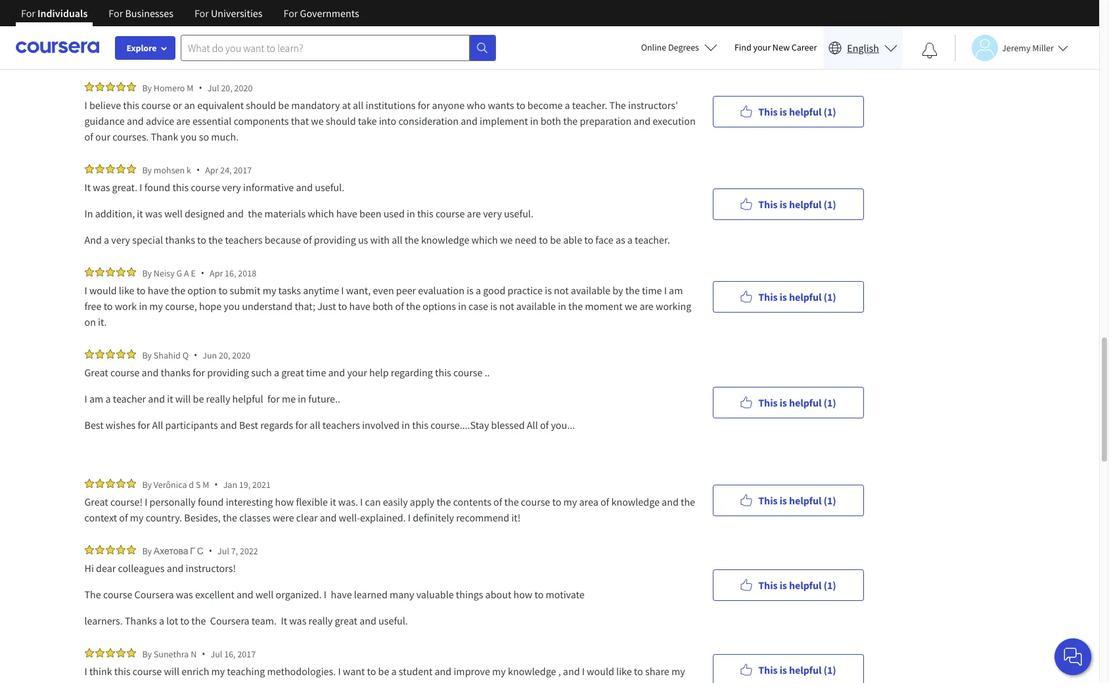 Task type: vqa. For each thing, say whether or not it's contained in the screenshot.


Task type: describe. For each thing, give the bounding box(es) containing it.
understatement
[[309, 32, 380, 45]]

a inside by neisy g a e • apr 16, 2018
[[184, 267, 189, 279]]

or
[[173, 99, 182, 112]]

1 vertical spatial well
[[256, 588, 274, 601]]

covered,
[[271, 16, 309, 30]]

course left ..
[[454, 366, 483, 379]]

to right free
[[104, 300, 113, 313]]

knowledge inside great course! i personally found interesting how flexible it was. i can easily apply the contents of the course to my area of knowledge and the context of my country. besides, the classes were clear and well-explained. i definitely recommend it!
[[612, 496, 660, 509]]

to inside great course! i personally found interesting how flexible it was. i can easily apply the contents of the course to my area of knowledge and the context of my country. besides, the classes were clear and well-explained. i definitely recommend it!
[[552, 496, 562, 509]]

you inside i would like to have the option to submit my tasks anytime i want, even peer evaluation is a good practice is not available by the time i am free to work in my course, hope you understand that; just to have both of the options in case is not available in the moment we are working on it.
[[224, 300, 240, 313]]

this is helpful (1) for by sunethra n • jul 16, 2017
[[759, 664, 837, 677]]

0 vertical spatial will
[[175, 392, 191, 406]]

options
[[423, 300, 456, 313]]

• right n
[[202, 648, 205, 661]]

2 vertical spatial it
[[281, 615, 287, 628]]

that inside top class in all respects - in the topic areas covered, quality of the material provided and the expertise of the resource personnel! very relevant and thoroughly useful. it would only be an understatement to say that both the teachers were practical to the core and highly imaginative. i cannot thank them enough. a big thank you to coursera too!
[[410, 32, 428, 45]]

all down used
[[392, 233, 403, 246]]

course....stay
[[431, 419, 489, 432]]

0 vertical spatial not
[[554, 284, 569, 297]]

english menu item
[[824, 26, 908, 82]]

useful. inside top class in all respects - in the topic areas covered, quality of the material provided and the expertise of the resource personnel! very relevant and thoroughly useful. it would only be an understatement to say that both the teachers were practical to the core and highly imaginative. i cannot thank them enough. a big thank you to coursera too!
[[192, 32, 222, 45]]

-
[[189, 16, 192, 30]]

7,
[[231, 545, 238, 557]]

1 vertical spatial not
[[500, 300, 514, 313]]

this down k
[[173, 181, 189, 194]]

of right area
[[601, 496, 610, 509]]

are inside i believe this course or an equivalent should be mandatory at all institutions for anyone who wants to become a teacher. the instructors' guidance and advice are essential components that we should take into consideration and implement in both the preparation and execution of our courses. thank you so much.
[[176, 114, 190, 128]]

a inside i believe this course or an equivalent should be mandatory at all institutions for anyone who wants to become a teacher. the instructors' guidance and advice are essential components that we should take into consideration and implement in both the preparation and execution of our courses. thank you so much.
[[565, 99, 570, 112]]

homero
[[154, 82, 185, 94]]

to left 'face'
[[585, 233, 594, 246]]

be inside top class in all respects - in the topic areas covered, quality of the material provided and the expertise of the resource personnel! very relevant and thoroughly useful. it would only be an understatement to say that both the teachers were practical to the core and highly imaginative. i cannot thank them enough. a big thank you to coursera too!
[[283, 32, 294, 45]]

course down by mohsen k • apr 24, 2017
[[191, 181, 220, 194]]

want,
[[346, 284, 371, 297]]

0 horizontal spatial it
[[84, 181, 91, 194]]

verônica
[[154, 479, 187, 491]]

1 horizontal spatial we
[[500, 233, 513, 246]]

to right want
[[367, 665, 376, 678]]

online
[[641, 41, 667, 53]]

1 best from the left
[[84, 419, 104, 432]]

institutions
[[366, 99, 416, 112]]

was up special
[[145, 207, 162, 220]]

by for by sunethra n • jul 16, 2017
[[142, 648, 152, 660]]

2 all from the left
[[527, 419, 538, 432]]

great for great course! i personally found interesting how flexible it was. i can easily apply the contents of the course to my area of knowledge and the context of my country. besides, the classes were clear and well-explained. i definitely recommend it!
[[84, 496, 108, 509]]

m inside by verônica d s m • jan 19, 2021
[[203, 479, 209, 491]]

useful. up the need
[[504, 207, 534, 220]]

s
[[196, 479, 201, 491]]

by sunethra n • jul 16, 2017
[[142, 648, 256, 661]]

execution
[[653, 114, 696, 128]]

1 horizontal spatial which
[[472, 233, 498, 246]]

apply
[[410, 496, 435, 509]]

best wishes for all participants and best regards for all teachers involved in this course....stay blessed all of you...
[[84, 419, 575, 432]]

context
[[84, 511, 117, 525]]

a right as
[[628, 233, 633, 246]]

evaluation
[[418, 284, 465, 297]]

this for by ахетова г с • jul 7, 2022
[[759, 579, 778, 592]]

1 horizontal spatial teacher.
[[635, 233, 670, 246]]

of inside i think this course will enrich my teaching methodologies. i want to be a student and improve my knowledge , and i would like to share my knowledge with other teacher community who come from all the corners of the globe.
[[405, 681, 413, 684]]

quality
[[311, 16, 342, 30]]

1 horizontal spatial really
[[309, 615, 333, 628]]

teacher inside i think this course will enrich my teaching methodologies. i want to be a student and improve my knowledge , and i would like to share my knowledge with other teacher community who come from all the corners of the globe.
[[182, 681, 215, 684]]

new
[[773, 41, 790, 53]]

mandatory
[[291, 99, 340, 112]]

1 horizontal spatial great
[[335, 615, 358, 628]]

of down course!
[[119, 511, 128, 525]]

this is helpful (1) button for by shahid q • jun 20, 2020
[[713, 387, 864, 418]]

practical
[[533, 32, 571, 45]]

a right and
[[104, 233, 109, 246]]

q
[[182, 349, 189, 361]]

recommend
[[456, 511, 510, 525]]

by for by shahid q • jun 20, 2020
[[142, 349, 152, 361]]

this is helpful (1) button for by neisy g a e • apr 16, 2018
[[713, 281, 864, 313]]

regards
[[260, 419, 293, 432]]

too!
[[392, 48, 410, 61]]

in right me
[[298, 392, 306, 406]]

this right regarding
[[435, 366, 451, 379]]

anyone
[[432, 99, 465, 112]]

0 vertical spatial great
[[281, 366, 304, 379]]

• right с
[[209, 545, 212, 557]]

1 horizontal spatial should
[[326, 114, 356, 128]]

informative
[[243, 181, 294, 194]]

knowledge down think
[[84, 681, 133, 684]]

respects
[[150, 16, 187, 30]]

in addition, it was well designed and  the materials which have been used in this course are very useful.
[[84, 207, 534, 220]]

contents
[[453, 496, 492, 509]]

in right used
[[407, 207, 415, 220]]

helpful for by shahid q • jun 20, 2020
[[789, 396, 822, 409]]

explore button
[[115, 36, 176, 60]]

flexible
[[296, 496, 328, 509]]

explained.
[[360, 511, 406, 525]]

were inside great course! i personally found interesting how flexible it was. i can easily apply the contents of the course to my area of knowledge and the context of my country. besides, the classes were clear and well-explained. i definitely recommend it!
[[273, 511, 294, 525]]

such
[[251, 366, 272, 379]]

was up lot
[[176, 588, 193, 601]]

2 thank from the left
[[293, 48, 319, 61]]

have left learned
[[331, 588, 352, 601]]

jul for my
[[211, 648, 222, 660]]

have down want,
[[349, 300, 371, 313]]

(1) for by verônica d s m • jan 19, 2021
[[824, 494, 837, 507]]

dear
[[96, 562, 116, 575]]

this inside i think this course will enrich my teaching methodologies. i want to be a student and improve my knowledge , and i would like to share my knowledge with other teacher community who come from all the corners of the globe.
[[114, 665, 131, 678]]

0 vertical spatial with
[[370, 233, 390, 246]]

we inside i believe this course or an equivalent should be mandatory at all institutions for anyone who wants to become a teacher. the instructors' guidance and advice are essential components that we should take into consideration and implement in both the preparation and execution of our courses. thank you so much.
[[311, 114, 324, 128]]

1 horizontal spatial providing
[[314, 233, 356, 246]]

banner navigation
[[11, 0, 370, 36]]

areas
[[246, 16, 269, 30]]

involved
[[362, 419, 400, 432]]

learned
[[354, 588, 388, 601]]

improve
[[454, 665, 490, 678]]

imaginative.
[[84, 48, 139, 61]]

0 horizontal spatial teacher
[[113, 392, 146, 406]]

many
[[390, 588, 414, 601]]

1 all from the left
[[152, 419, 163, 432]]

universities
[[211, 7, 263, 20]]

preparation
[[580, 114, 632, 128]]

in right 'work'
[[139, 300, 147, 313]]

course inside i believe this course or an equivalent should be mandatory at all institutions for anyone who wants to become a teacher. the instructors' guidance and advice are essential components that we should take into consideration and implement in both the preparation and execution of our courses. thank you so much.
[[141, 99, 171, 112]]

1 this is helpful (1) button from the top
[[713, 13, 864, 45]]

2 vertical spatial coursera
[[210, 615, 250, 628]]

who inside i think this course will enrich my teaching methodologies. i want to be a student and improve my knowledge , and i would like to share my knowledge with other teacher community who come from all the corners of the globe.
[[270, 681, 289, 684]]

helpful for by mohsen k • apr 24, 2017
[[789, 198, 822, 211]]

and a very special thanks to the teachers because of providing us with all the knowledge which we need to be able to face as a teacher.
[[84, 233, 672, 246]]

to up hope
[[219, 284, 228, 297]]

knowledge left the ,
[[508, 665, 556, 678]]

easily
[[383, 496, 408, 509]]

1 horizontal spatial your
[[754, 41, 771, 53]]

to left say
[[382, 32, 391, 45]]

all down 'future..'
[[310, 419, 320, 432]]

great course! i personally found interesting how flexible it was. i can easily apply the contents of the course to my area of knowledge and the context of my country. besides, the classes were clear and well-explained. i definitely recommend it!
[[84, 496, 698, 525]]

my right improve
[[492, 665, 506, 678]]

addition,
[[95, 207, 135, 220]]

this is helpful (1) for by shahid q • jun 20, 2020
[[759, 396, 837, 409]]

my right the share on the bottom right
[[672, 665, 685, 678]]

of left you...
[[540, 419, 549, 432]]

• up equivalent
[[199, 82, 202, 94]]

1 vertical spatial thanks
[[161, 366, 191, 379]]

a right such
[[274, 366, 279, 379]]

for for businesses
[[109, 7, 123, 20]]

corners
[[370, 681, 403, 684]]

be up participants
[[193, 392, 204, 406]]

for right regards
[[295, 419, 308, 432]]

helpful for by homero m • jul 20, 2020
[[789, 105, 822, 118]]

wishes
[[106, 419, 136, 432]]

an inside i believe this course or an equivalent should be mandatory at all institutions for anyone who wants to become a teacher. the instructors' guidance and advice are essential components that we should take into consideration and implement in both the preparation and execution of our courses. thank you so much.
[[184, 99, 195, 112]]

this is helpful (1) for by neisy g a e • apr 16, 2018
[[759, 290, 837, 303]]

by for by homero m • jul 20, 2020
[[142, 82, 152, 94]]

i am a teacher and it will be really helpful  for me in future..
[[84, 392, 341, 406]]

to right just
[[338, 300, 347, 313]]

0 horizontal spatial really
[[206, 392, 230, 406]]

for for individuals
[[21, 7, 35, 20]]

that;
[[295, 300, 316, 313]]

of up practical
[[530, 16, 538, 30]]

able
[[563, 233, 582, 246]]

..
[[485, 366, 490, 379]]

1 vertical spatial it
[[167, 392, 173, 406]]

for for universities
[[195, 7, 209, 20]]

for left me
[[268, 392, 280, 406]]

and
[[84, 233, 102, 246]]

both inside i believe this course or an equivalent should be mandatory at all institutions for anyone who wants to become a teacher. the instructors' guidance and advice are essential components that we should take into consideration and implement in both the preparation and execution of our courses. thank you so much.
[[541, 114, 561, 128]]

jun
[[203, 349, 217, 361]]

miller
[[1033, 42, 1054, 54]]

2020 for by shahid q • jun 20, 2020
[[232, 349, 250, 361]]

my left area
[[564, 496, 577, 509]]

0 vertical spatial available
[[571, 284, 611, 297]]

to up 'work'
[[136, 284, 146, 297]]

valuable
[[417, 588, 454, 601]]

my down course!
[[130, 511, 144, 525]]

to down understatement at the left top of page
[[339, 48, 348, 61]]

we inside i would like to have the option to submit my tasks anytime i want, even peer evaluation is a good practice is not available by the time i am free to work in my course, hope you understand that; just to have both of the options in case is not available in the moment we are working on it.
[[625, 300, 638, 313]]

for inside i believe this course or an equivalent should be mandatory at all institutions for anyone who wants to become a teacher. the instructors' guidance and advice are essential components that we should take into consideration and implement in both the preparation and execution of our courses. thank you so much.
[[418, 99, 430, 112]]

time inside i would like to have the option to submit my tasks anytime i want, even peer evaluation is a good practice is not available by the time i am free to work in my course, hope you understand that; just to have both of the options in case is not available in the moment we are working on it.
[[642, 284, 662, 297]]

can
[[365, 496, 381, 509]]

for down by shahid q • jun 20, 2020
[[193, 366, 205, 379]]

online degrees button
[[631, 33, 728, 62]]

1 this from the top
[[759, 23, 778, 36]]

course up wishes
[[110, 366, 140, 379]]

course right used
[[436, 207, 465, 220]]

course,
[[165, 300, 197, 313]]

other
[[156, 681, 180, 684]]

because
[[265, 233, 301, 246]]

m inside by homero m • jul 20, 2020
[[187, 82, 194, 94]]

0 horizontal spatial the
[[84, 588, 101, 601]]

jeremy miller
[[1002, 42, 1054, 54]]

have down "neisy"
[[148, 284, 169, 297]]

by for by mohsen k • apr 24, 2017
[[142, 164, 152, 176]]

by for by verônica d s m • jan 19, 2021
[[142, 479, 152, 491]]

teacher. inside i believe this course or an equivalent should be mandatory at all institutions for anyone who wants to become a teacher. the instructors' guidance and advice are essential components that we should take into consideration and implement in both the preparation and execution of our courses. thank you so much.
[[572, 99, 608, 112]]

this is helpful (1) for by ахетова г с • jul 7, 2022
[[759, 579, 837, 592]]

be inside i believe this course or an equivalent should be mandatory at all institutions for anyone who wants to become a teacher. the instructors' guidance and advice are essential components that we should take into consideration and implement in both the preparation and execution of our courses. thank you so much.
[[278, 99, 289, 112]]

by
[[613, 284, 623, 297]]

hi dear colleagues and instructors!
[[84, 562, 236, 575]]

implement
[[480, 114, 528, 128]]

1 (1) from the top
[[824, 23, 837, 36]]

share
[[645, 665, 670, 678]]

mohsen
[[154, 164, 185, 176]]

coursera image
[[16, 37, 99, 58]]

all inside i think this course will enrich my teaching methodologies. i want to be a student and improve my knowledge , and i would like to share my knowledge with other teacher community who come from all the corners of the globe.
[[340, 681, 351, 684]]

in
[[84, 207, 93, 220]]

20, for by homero m • jul 20, 2020
[[221, 82, 233, 94]]

jeremy
[[1002, 42, 1031, 54]]

by verônica d s m • jan 19, 2021
[[142, 479, 271, 491]]

found for personally
[[198, 496, 224, 509]]

it.
[[98, 316, 107, 329]]

to left the share on the bottom right
[[634, 665, 643, 678]]

of up "recommend"
[[494, 496, 502, 509]]

cannot
[[146, 48, 176, 61]]

in right "class" at the top
[[127, 16, 135, 30]]

• left jan
[[215, 479, 218, 491]]

us
[[358, 233, 368, 246]]

in right involved
[[402, 419, 410, 432]]

2017 for by mohsen k • apr 24, 2017
[[234, 164, 252, 176]]

find your new career link
[[728, 39, 824, 56]]

you...
[[551, 419, 575, 432]]

this is helpful (1) for by verônica d s m • jan 19, 2021
[[759, 494, 837, 507]]

1 vertical spatial available
[[516, 300, 556, 313]]

a inside i would like to have the option to submit my tasks anytime i want, even peer evaluation is a good practice is not available by the time i am free to work in my course, hope you understand that; just to have both of the options in case is not available in the moment we are working on it.
[[476, 284, 481, 297]]

essential
[[193, 114, 232, 128]]

understand
[[242, 300, 293, 313]]

a left lot
[[159, 615, 164, 628]]

1 vertical spatial your
[[347, 366, 367, 379]]

(1) for by ахетова г с • jul 7, 2022
[[824, 579, 837, 592]]

online degrees
[[641, 41, 699, 53]]

would inside i would like to have the option to submit my tasks anytime i want, even peer evaluation is a good practice is not available by the time i am free to work in my course, hope you understand that; just to have both of the options in case is not available in the moment we are working on it.
[[89, 284, 117, 297]]

this is helpful (1) button for by verônica d s m • jan 19, 2021
[[713, 485, 864, 516]]

this is helpful (1) button for by sunethra n • jul 16, 2017
[[713, 654, 864, 684]]

clear
[[296, 511, 318, 525]]

english
[[847, 41, 879, 54]]

to right the need
[[539, 233, 548, 246]]

2 vertical spatial very
[[111, 233, 130, 246]]

my up the understand
[[263, 284, 276, 297]]

helpful for by sunethra n • jul 16, 2017
[[789, 664, 822, 677]]

hi
[[84, 562, 94, 575]]

much.
[[211, 130, 239, 143]]

are inside i would like to have the option to submit my tasks anytime i want, even peer evaluation is a good practice is not available by the time i am free to work in my course, hope you understand that; just to have both of the options in case is not available in the moment we are working on it.
[[640, 300, 654, 313]]

classes
[[239, 511, 271, 525]]

a inside i think this course will enrich my teaching methodologies. i want to be a student and improve my knowledge , and i would like to share my knowledge with other teacher community who come from all the corners of the globe.
[[391, 665, 397, 678]]

by for by ахетова г с • jul 7, 2022
[[142, 545, 152, 557]]

for for governments
[[284, 7, 298, 20]]

1 vertical spatial providing
[[207, 366, 249, 379]]

2017 for by sunethra n • jul 16, 2017
[[238, 648, 256, 660]]

like inside i think this course will enrich my teaching methodologies. i want to be a student and improve my knowledge , and i would like to share my knowledge with other teacher community who come from all the corners of the globe.
[[617, 665, 632, 678]]

both inside i would like to have the option to submit my tasks anytime i want, even peer evaluation is a good practice is not available by the time i am free to work in my course, hope you understand that; just to have both of the options in case is not available in the moment we are working on it.
[[373, 300, 393, 313]]

big
[[277, 48, 291, 61]]

teaching
[[227, 665, 265, 678]]

my right enrich
[[211, 665, 225, 678]]

have left "been"
[[336, 207, 357, 220]]

wants
[[488, 99, 514, 112]]



Task type: locate. For each thing, give the bounding box(es) containing it.
material
[[371, 16, 408, 30]]

advice
[[146, 114, 174, 128]]

1 horizontal spatial how
[[514, 588, 533, 601]]

6 this from the top
[[759, 494, 778, 507]]

teachers inside top class in all respects - in the topic areas covered, quality of the material provided and the expertise of the resource personnel! very relevant and thoroughly useful. it would only be an understatement to say that both the teachers were practical to the core and highly imaginative. i cannot thank them enough. a big thank you to coursera too!
[[469, 32, 507, 45]]

by inside by ахетова г с • jul 7, 2022
[[142, 545, 152, 557]]

1 this is helpful (1) from the top
[[759, 23, 837, 36]]

2 this is helpful (1) from the top
[[759, 105, 837, 118]]

0 horizontal spatial time
[[306, 366, 326, 379]]

a
[[269, 48, 275, 61], [184, 267, 189, 279]]

16, inside by neisy g a e • apr 16, 2018
[[225, 267, 236, 279]]

7 this is helpful (1) button from the top
[[713, 570, 864, 601]]

5 this is helpful (1) button from the top
[[713, 387, 864, 418]]

should up components at the left top of page
[[246, 99, 276, 112]]

english button
[[824, 26, 903, 69]]

0 vertical spatial jul
[[208, 82, 219, 94]]

a up wishes
[[105, 392, 111, 406]]

both down "even"
[[373, 300, 393, 313]]

6 (1) from the top
[[824, 494, 837, 507]]

0 vertical spatial very
[[222, 181, 241, 194]]

like inside i would like to have the option to submit my tasks anytime i want, even peer evaluation is a good practice is not available by the time i am free to work in my course, hope you understand that; just to have both of the options in case is not available in the moment we are working on it.
[[119, 284, 134, 297]]

n
[[191, 648, 197, 660]]

course left area
[[521, 496, 550, 509]]

• right q at bottom left
[[194, 349, 197, 362]]

useful. down many
[[379, 615, 408, 628]]

both inside top class in all respects - in the topic areas covered, quality of the material provided and the expertise of the resource personnel! very relevant and thoroughly useful. it would only be an understatement to say that both the teachers were practical to the core and highly imaginative. i cannot thank them enough. a big thank you to coursera too!
[[430, 32, 451, 45]]

0 vertical spatial am
[[669, 284, 683, 297]]

would inside top class in all respects - in the topic areas covered, quality of the material provided and the expertise of the resource personnel! very relevant and thoroughly useful. it would only be an understatement to say that both the teachers were practical to the core and highly imaginative. i cannot thank them enough. a big thank you to coursera too!
[[232, 32, 260, 45]]

1 horizontal spatial it
[[224, 32, 230, 45]]

all right blessed
[[527, 419, 538, 432]]

0 vertical spatial 2017
[[234, 164, 252, 176]]

i would like to have the option to submit my tasks anytime i want, even peer evaluation is a good practice is not available by the time i am free to work in my course, hope you understand that; just to have both of the options in case is not available in the moment we are working on it.
[[84, 284, 694, 329]]

20, right jun
[[219, 349, 230, 361]]

as
[[616, 233, 626, 246]]

were inside top class in all respects - in the topic areas covered, quality of the material provided and the expertise of the resource personnel! very relevant and thoroughly useful. it would only be an understatement to say that both the teachers were practical to the core and highly imaginative. i cannot thank them enough. a big thank you to coursera too!
[[509, 32, 530, 45]]

4 by from the top
[[142, 349, 152, 361]]

in left case
[[458, 300, 467, 313]]

1 vertical spatial 20,
[[219, 349, 230, 361]]

best left wishes
[[84, 419, 104, 432]]

2 best from the left
[[239, 419, 258, 432]]

peer
[[396, 284, 416, 297]]

be up components at the left top of page
[[278, 99, 289, 112]]

1 vertical spatial teachers
[[225, 233, 263, 246]]

jul right n
[[211, 648, 222, 660]]

and
[[452, 16, 468, 30], [123, 32, 139, 45], [622, 32, 639, 45], [127, 114, 144, 128], [461, 114, 478, 128], [634, 114, 651, 128], [296, 181, 313, 194], [227, 207, 244, 220], [142, 366, 159, 379], [328, 366, 345, 379], [148, 392, 165, 406], [220, 419, 237, 432], [662, 496, 679, 509], [320, 511, 337, 525], [167, 562, 184, 575], [237, 588, 254, 601], [360, 615, 377, 628], [435, 665, 452, 678], [563, 665, 580, 678]]

sunethra
[[154, 648, 189, 660]]

6 this is helpful (1) button from the top
[[713, 485, 864, 516]]

for
[[418, 99, 430, 112], [193, 366, 205, 379], [268, 392, 280, 406], [138, 419, 150, 432], [295, 419, 308, 432]]

would inside i think this course will enrich my teaching methodologies. i want to be a student and improve my knowledge , and i would like to share my knowledge with other teacher community who come from all the corners of the globe.
[[587, 665, 615, 678]]

0 horizontal spatial it
[[137, 207, 143, 220]]

only
[[262, 32, 281, 45]]

jul inside by ахетова г с • jul 7, 2022
[[218, 545, 229, 557]]

0 vertical spatial your
[[754, 41, 771, 53]]

• right e
[[201, 267, 204, 279]]

1 horizontal spatial are
[[467, 207, 481, 220]]

2 vertical spatial are
[[640, 300, 654, 313]]

0 vertical spatial coursera
[[350, 48, 390, 61]]

8 this is helpful (1) from the top
[[759, 664, 837, 677]]

well up team.
[[256, 588, 274, 601]]

0 vertical spatial were
[[509, 32, 530, 45]]

course up other
[[133, 665, 162, 678]]

3 this is helpful (1) button from the top
[[713, 188, 864, 220]]

were left clear
[[273, 511, 294, 525]]

by up colleagues
[[142, 545, 152, 557]]

by shahid q • jun 20, 2020
[[142, 349, 250, 362]]

3 this is helpful (1) from the top
[[759, 198, 837, 211]]

0 vertical spatial well
[[164, 207, 183, 220]]

3 by from the top
[[142, 267, 152, 279]]

teachers down 'future..'
[[323, 419, 360, 432]]

1 horizontal spatial were
[[509, 32, 530, 45]]

0 horizontal spatial am
[[89, 392, 103, 406]]

0 horizontal spatial like
[[119, 284, 134, 297]]

1 vertical spatial really
[[309, 615, 333, 628]]

1 horizontal spatial m
[[203, 479, 209, 491]]

this is helpful (1) for by homero m • jul 20, 2020
[[759, 105, 837, 118]]

it right team.
[[281, 615, 287, 628]]

20, inside by homero m • jul 20, 2020
[[221, 82, 233, 94]]

apr inside by neisy g a e • apr 16, 2018
[[210, 267, 223, 279]]

submit
[[230, 284, 261, 297]]

anytime
[[303, 284, 339, 297]]

it inside great course! i personally found interesting how flexible it was. i can easily apply the contents of the course to my area of knowledge and the context of my country. besides, the classes were clear and well-explained. i definitely recommend it!
[[330, 496, 336, 509]]

4 this is helpful (1) button from the top
[[713, 281, 864, 313]]

to left motivate
[[535, 588, 544, 601]]

0 horizontal spatial m
[[187, 82, 194, 94]]

all inside i believe this course or an equivalent should be mandatory at all institutions for anyone who wants to become a teacher. the instructors' guidance and advice are essential components that we should take into consideration and implement in both the preparation and execution of our courses. thank you so much.
[[353, 99, 364, 112]]

7 this is helpful (1) from the top
[[759, 579, 837, 592]]

1 thank from the left
[[178, 48, 204, 61]]

besides,
[[184, 511, 221, 525]]

coursera inside top class in all respects - in the topic areas covered, quality of the material provided and the expertise of the resource personnel! very relevant and thoroughly useful. it would only be an understatement to say that both the teachers were practical to the core and highly imaginative. i cannot thank them enough. a big thank you to coursera too!
[[350, 48, 390, 61]]

great for great course and thanks for providing such a great time and your help regarding this course ..
[[84, 366, 108, 379]]

regarding
[[391, 366, 433, 379]]

this is helpful (1) button for by homero m • jul 20, 2020
[[713, 96, 864, 127]]

2 (1) from the top
[[824, 105, 837, 118]]

teacher up wishes
[[113, 392, 146, 406]]

both down "provided"
[[430, 32, 451, 45]]

i believe this course or an equivalent should be mandatory at all institutions for anyone who wants to become a teacher. the instructors' guidance and advice are essential components that we should take into consideration and implement in both the preparation and execution of our courses. thank you so much.
[[84, 99, 698, 143]]

0 horizontal spatial coursera
[[134, 588, 174, 601]]

0 horizontal spatial found
[[144, 181, 170, 194]]

0 horizontal spatial available
[[516, 300, 556, 313]]

1 by from the top
[[142, 82, 152, 94]]

2022
[[240, 545, 258, 557]]

all inside top class in all respects - in the topic areas covered, quality of the material provided and the expertise of the resource personnel! very relevant and thoroughly useful. it would only be an understatement to say that both the teachers were practical to the core and highly imaginative. i cannot thank them enough. a big thank you to coursera too!
[[137, 16, 148, 30]]

to right lot
[[180, 615, 189, 628]]

coursera down understatement at the left top of page
[[350, 48, 390, 61]]

find your new career
[[735, 41, 817, 53]]

5 this from the top
[[759, 396, 778, 409]]

by homero m • jul 20, 2020
[[142, 82, 253, 94]]

which right materials
[[308, 207, 334, 220]]

expertise
[[487, 16, 527, 30]]

jul inside by sunethra n • jul 16, 2017
[[211, 648, 222, 660]]

am
[[669, 284, 683, 297], [89, 392, 103, 406]]

6 this is helpful (1) from the top
[[759, 494, 837, 507]]

of right because
[[303, 233, 312, 246]]

i
[[141, 48, 144, 61], [84, 99, 87, 112], [140, 181, 142, 194], [84, 284, 87, 297], [341, 284, 344, 297], [664, 284, 667, 297], [84, 392, 87, 406], [145, 496, 148, 509], [360, 496, 363, 509], [408, 511, 411, 525], [324, 588, 327, 601], [84, 665, 87, 678], [338, 665, 341, 678], [582, 665, 585, 678]]

with left other
[[135, 681, 154, 684]]

that inside i believe this course or an equivalent should be mandatory at all institutions for anyone who wants to become a teacher. the instructors' guidance and advice are essential components that we should take into consideration and implement in both the preparation and execution of our courses. thank you so much.
[[291, 114, 309, 128]]

0 vertical spatial apr
[[205, 164, 218, 176]]

2 horizontal spatial we
[[625, 300, 638, 313]]

best
[[84, 419, 104, 432], [239, 419, 258, 432]]

this for by neisy g a e • apr 16, 2018
[[759, 290, 778, 303]]

be
[[283, 32, 294, 45], [278, 99, 289, 112], [550, 233, 561, 246], [193, 392, 204, 406], [378, 665, 389, 678]]

2 horizontal spatial very
[[483, 207, 502, 220]]

0 horizontal spatial very
[[111, 233, 130, 246]]

used
[[384, 207, 405, 220]]

explore
[[127, 42, 157, 54]]

(1) for by homero m • jul 20, 2020
[[824, 105, 837, 118]]

0 vertical spatial 20,
[[221, 82, 233, 94]]

an right the or
[[184, 99, 195, 112]]

all left participants
[[152, 419, 163, 432]]

this for by verônica d s m • jan 19, 2021
[[759, 494, 778, 507]]

0 vertical spatial m
[[187, 82, 194, 94]]

3 this from the top
[[759, 198, 778, 211]]

it inside top class in all respects - in the topic areas covered, quality of the material provided and the expertise of the resource personnel! very relevant and thoroughly useful. it would only be an understatement to say that both the teachers were practical to the core and highly imaginative. i cannot thank them enough. a big thank you to coursera too!
[[224, 32, 230, 45]]

1 horizontal spatial available
[[571, 284, 611, 297]]

1 horizontal spatial well
[[256, 588, 274, 601]]

this is helpful (1) for by mohsen k • apr 24, 2017
[[759, 198, 837, 211]]

useful. up in addition, it was well designed and  the materials which have been used in this course are very useful.
[[315, 181, 345, 194]]

0 horizontal spatial teacher.
[[572, 99, 608, 112]]

so
[[199, 130, 209, 143]]

by left sunethra
[[142, 648, 152, 660]]

apr inside by mohsen k • apr 24, 2017
[[205, 164, 218, 176]]

0 horizontal spatial a
[[184, 267, 189, 279]]

governments
[[300, 7, 359, 20]]

was down organized.
[[289, 615, 307, 628]]

great course and thanks for providing such a great time and your help regarding this course ..
[[84, 366, 490, 379]]

this for by shahid q • jun 20, 2020
[[759, 396, 778, 409]]

it
[[224, 32, 230, 45], [84, 181, 91, 194], [281, 615, 287, 628]]

0 vertical spatial both
[[430, 32, 451, 45]]

1 vertical spatial which
[[472, 233, 498, 246]]

1 vertical spatial you
[[181, 130, 197, 143]]

2 this from the top
[[759, 105, 778, 118]]

course down dear
[[103, 588, 132, 601]]

great.
[[112, 181, 137, 194]]

be up corners
[[378, 665, 389, 678]]

7 by from the top
[[142, 648, 152, 660]]

that
[[410, 32, 428, 45], [291, 114, 309, 128]]

0 horizontal spatial well
[[164, 207, 183, 220]]

knowledge up 'evaluation'
[[421, 233, 470, 246]]

found down mohsen
[[144, 181, 170, 194]]

will up other
[[164, 665, 179, 678]]

16, left 2018
[[225, 267, 236, 279]]

5 (1) from the top
[[824, 396, 837, 409]]

jul inside by homero m • jul 20, 2020
[[208, 82, 219, 94]]

4 this is helpful (1) from the top
[[759, 290, 837, 303]]

apr up option
[[210, 267, 223, 279]]

1 vertical spatial m
[[203, 479, 209, 491]]

2020 for by homero m • jul 20, 2020
[[234, 82, 253, 94]]

0 vertical spatial teacher.
[[572, 99, 608, 112]]

1 horizontal spatial a
[[269, 48, 275, 61]]

who left come
[[270, 681, 289, 684]]

say
[[393, 32, 408, 45]]

been
[[360, 207, 382, 220]]

course inside great course! i personally found interesting how flexible it was. i can easily apply the contents of the course to my area of knowledge and the context of my country. besides, the classes were clear and well-explained. i definitely recommend it!
[[521, 496, 550, 509]]

1 horizontal spatial not
[[554, 284, 569, 297]]

would up enough.
[[232, 32, 260, 45]]

to right wants
[[516, 99, 526, 112]]

jul
[[208, 82, 219, 94], [218, 545, 229, 557], [211, 648, 222, 660]]

4 this from the top
[[759, 290, 778, 303]]

chat with us image
[[1063, 647, 1084, 668]]

by inside by mohsen k • apr 24, 2017
[[142, 164, 152, 176]]

2020 right jun
[[232, 349, 250, 361]]

teacher down enrich
[[182, 681, 215, 684]]

by inside by verônica d s m • jan 19, 2021
[[142, 479, 152, 491]]

• right k
[[196, 164, 200, 176]]

4 for from the left
[[284, 7, 298, 20]]

1 horizontal spatial the
[[610, 99, 626, 112]]

0 vertical spatial we
[[311, 114, 324, 128]]

this inside i believe this course or an equivalent should be mandatory at all institutions for anyone who wants to become a teacher. the instructors' guidance and advice are essential components that we should take into consideration and implement in both the preparation and execution of our courses. thank you so much.
[[123, 99, 139, 112]]

2020 inside by shahid q • jun 20, 2020
[[232, 349, 250, 361]]

special
[[132, 233, 163, 246]]

like left the share on the bottom right
[[617, 665, 632, 678]]

who inside i believe this course or an equivalent should be mandatory at all institutions for anyone who wants to become a teacher. the instructors' guidance and advice are essential components that we should take into consideration and implement in both the preparation and execution of our courses. thank you so much.
[[467, 99, 486, 112]]

0 vertical spatial would
[[232, 32, 260, 45]]

to down designed
[[197, 233, 206, 246]]

filled star image
[[127, 0, 136, 9], [95, 82, 104, 91], [127, 164, 136, 174], [105, 268, 115, 277], [116, 268, 125, 277], [84, 350, 94, 359], [105, 350, 115, 359], [84, 479, 94, 488], [105, 479, 115, 488], [116, 479, 125, 488], [84, 546, 94, 555], [95, 546, 104, 555], [105, 546, 115, 555], [116, 546, 125, 555], [127, 649, 136, 658]]

in left moment
[[558, 300, 567, 313]]

0 horizontal spatial how
[[275, 496, 294, 509]]

are
[[176, 114, 190, 128], [467, 207, 481, 220], [640, 300, 654, 313]]

0 horizontal spatial all
[[152, 419, 163, 432]]

0 vertical spatial that
[[410, 32, 428, 45]]

7 this from the top
[[759, 579, 778, 592]]

for right top on the left top of page
[[109, 7, 123, 20]]

this is helpful (1) button for by mohsen k • apr 24, 2017
[[713, 188, 864, 220]]

1 horizontal spatial you
[[224, 300, 240, 313]]

work
[[115, 300, 137, 313]]

be left able
[[550, 233, 561, 246]]

2 vertical spatial teachers
[[323, 419, 360, 432]]

1 vertical spatial how
[[514, 588, 533, 601]]

2020 inside by homero m • jul 20, 2020
[[234, 82, 253, 94]]

for left individuals
[[21, 7, 35, 20]]

coursera
[[350, 48, 390, 61], [134, 588, 174, 601], [210, 615, 250, 628]]

your right find on the top right of page
[[754, 41, 771, 53]]

the
[[205, 16, 219, 30], [355, 16, 369, 30], [471, 16, 485, 30], [540, 16, 555, 30], [453, 32, 467, 45], [584, 32, 598, 45], [563, 114, 578, 128], [248, 207, 263, 220], [208, 233, 223, 246], [405, 233, 419, 246], [171, 284, 185, 297], [626, 284, 640, 297], [406, 300, 421, 313], [569, 300, 583, 313], [437, 496, 451, 509], [505, 496, 519, 509], [681, 496, 695, 509], [223, 511, 237, 525], [191, 615, 206, 628], [353, 681, 368, 684], [415, 681, 430, 684]]

would up free
[[89, 284, 117, 297]]

jul for equivalent
[[208, 82, 219, 94]]

2 horizontal spatial it
[[330, 496, 336, 509]]

0 horizontal spatial providing
[[207, 366, 249, 379]]

be inside i think this course will enrich my teaching methodologies. i want to be a student and improve my knowledge , and i would like to share my knowledge with other teacher community who come from all the corners of the globe.
[[378, 665, 389, 678]]

thank
[[151, 130, 178, 143]]

course inside i think this course will enrich my teaching methodologies. i want to be a student and improve my knowledge , and i would like to share my knowledge with other teacher community who come from all the corners of the globe.
[[133, 665, 162, 678]]

you inside top class in all respects - in the topic areas covered, quality of the material provided and the expertise of the resource personnel! very relevant and thoroughly useful. it would only be an understatement to say that both the teachers were practical to the core and highly imaginative. i cannot thank them enough. a big thank you to coursera too!
[[321, 48, 337, 61]]

available up moment
[[571, 284, 611, 297]]

helpful for by ахетова г с • jul 7, 2022
[[789, 579, 822, 592]]

by inside by shahid q • jun 20, 2020
[[142, 349, 152, 361]]

become
[[528, 99, 563, 112]]

top
[[84, 16, 101, 30]]

in inside i believe this course or an equivalent should be mandatory at all institutions for anyone who wants to become a teacher. the instructors' guidance and advice are essential components that we should take into consideration and implement in both the preparation and execution of our courses. thank you so much.
[[530, 114, 539, 128]]

a inside top class in all respects - in the topic areas covered, quality of the material provided and the expertise of the resource personnel! very relevant and thoroughly useful. it would only be an understatement to say that both the teachers were practical to the core and highly imaginative. i cannot thank them enough. a big thank you to coursera too!
[[269, 48, 275, 61]]

1 horizontal spatial would
[[232, 32, 260, 45]]

(1) for by shahid q • jun 20, 2020
[[824, 396, 837, 409]]

of up understatement at the left top of page
[[344, 16, 353, 30]]

filled star image
[[105, 0, 115, 9], [116, 0, 125, 9], [84, 82, 94, 91], [105, 82, 115, 91], [116, 82, 125, 91], [127, 82, 136, 91], [84, 164, 94, 174], [95, 164, 104, 174], [105, 164, 115, 174], [116, 164, 125, 174], [84, 268, 94, 277], [95, 268, 104, 277], [127, 268, 136, 277], [95, 350, 104, 359], [116, 350, 125, 359], [127, 350, 136, 359], [95, 479, 104, 488], [127, 479, 136, 488], [127, 546, 136, 555], [84, 649, 94, 658], [95, 649, 104, 658], [105, 649, 115, 658], [116, 649, 125, 658]]

by for by neisy g a e • apr 16, 2018
[[142, 267, 152, 279]]

for right -
[[195, 7, 209, 20]]

a left e
[[184, 267, 189, 279]]

1 horizontal spatial an
[[296, 32, 307, 45]]

3 for from the left
[[195, 7, 209, 20]]

1 great from the top
[[84, 366, 108, 379]]

1 vertical spatial 16,
[[224, 648, 236, 660]]

my left course,
[[149, 300, 163, 313]]

the inside i believe this course or an equivalent should be mandatory at all institutions for anyone who wants to become a teacher. the instructors' guidance and advice are essential components that we should take into consideration and implement in both the preparation and execution of our courses. thank you so much.
[[610, 99, 626, 112]]

1 vertical spatial teacher
[[182, 681, 215, 684]]

3 (1) from the top
[[824, 198, 837, 211]]

1 horizontal spatial that
[[410, 32, 428, 45]]

6 by from the top
[[142, 545, 152, 557]]

i inside i believe this course or an equivalent should be mandatory at all institutions for anyone who wants to become a teacher. the instructors' guidance and advice are essential components that we should take into consideration and implement in both the preparation and execution of our courses. thank you so much.
[[84, 99, 87, 112]]

None search field
[[181, 35, 496, 61]]

(1) for by sunethra n • jul 16, 2017
[[824, 664, 837, 677]]

0 horizontal spatial are
[[176, 114, 190, 128]]

colleagues
[[118, 562, 165, 575]]

great inside great course! i personally found interesting how flexible it was. i can easily apply the contents of the course to my area of knowledge and the context of my country. besides, the classes were clear and well-explained. i definitely recommend it!
[[84, 496, 108, 509]]

2 great from the top
[[84, 496, 108, 509]]

i inside top class in all respects - in the topic areas covered, quality of the material provided and the expertise of the resource personnel! very relevant and thoroughly useful. it would only be an understatement to say that both the teachers were practical to the core and highly imaginative. i cannot thank them enough. a big thank you to coursera too!
[[141, 48, 144, 61]]

0 vertical spatial a
[[269, 48, 275, 61]]

excellent
[[195, 588, 235, 601]]

1 vertical spatial an
[[184, 99, 195, 112]]

show notifications image
[[922, 43, 938, 59]]

resource
[[557, 16, 595, 30]]

you inside i believe this course or an equivalent should be mandatory at all institutions for anyone who wants to become a teacher. the instructors' guidance and advice are essential components that we should take into consideration and implement in both the preparation and execution of our courses. thank you so much.
[[181, 130, 197, 143]]

be down covered,
[[283, 32, 294, 45]]

this is helpful (1)
[[759, 23, 837, 36], [759, 105, 837, 118], [759, 198, 837, 211], [759, 290, 837, 303], [759, 396, 837, 409], [759, 494, 837, 507], [759, 579, 837, 592], [759, 664, 837, 677]]

0 horizontal spatial should
[[246, 99, 276, 112]]

0 vertical spatial should
[[246, 99, 276, 112]]

1 vertical spatial are
[[467, 207, 481, 220]]

0 horizontal spatial that
[[291, 114, 309, 128]]

were down expertise
[[509, 32, 530, 45]]

8 (1) from the top
[[824, 664, 837, 677]]

20, inside by shahid q • jun 20, 2020
[[219, 349, 230, 361]]

thanks right special
[[165, 233, 195, 246]]

0 vertical spatial time
[[642, 284, 662, 297]]

(1) for by neisy g a e • apr 16, 2018
[[824, 290, 837, 303]]

thanks down shahid
[[161, 366, 191, 379]]

the course coursera was excellent and well organized. i  have learned many valuable things about how to motivate
[[84, 588, 585, 601]]

a
[[565, 99, 570, 112], [104, 233, 109, 246], [628, 233, 633, 246], [476, 284, 481, 297], [274, 366, 279, 379], [105, 392, 111, 406], [159, 615, 164, 628], [391, 665, 397, 678]]

this for by homero m • jul 20, 2020
[[759, 105, 778, 118]]

that right say
[[410, 32, 428, 45]]

definitely
[[413, 511, 454, 525]]

0 horizontal spatial not
[[500, 300, 514, 313]]

found for i
[[144, 181, 170, 194]]

1 horizontal spatial best
[[239, 419, 258, 432]]

shahid
[[154, 349, 181, 361]]

time
[[642, 284, 662, 297], [306, 366, 326, 379]]

0 vertical spatial providing
[[314, 233, 356, 246]]

great down it.
[[84, 366, 108, 379]]

will inside i think this course will enrich my teaching methodologies. i want to be a student and improve my knowledge , and i would like to share my knowledge with other teacher community who come from all the corners of the globe.
[[164, 665, 179, 678]]

1 vertical spatial it
[[84, 181, 91, 194]]

by left verônica
[[142, 479, 152, 491]]

2018
[[238, 267, 256, 279]]

0 horizontal spatial we
[[311, 114, 324, 128]]

am inside i would like to have the option to submit my tasks anytime i want, even peer evaluation is a good practice is not available by the time i am free to work in my course, hope you understand that; just to have both of the options in case is not available in the moment we are working on it.
[[669, 284, 683, 297]]

0 vertical spatial 2020
[[234, 82, 253, 94]]

,
[[558, 665, 561, 678]]

0 vertical spatial how
[[275, 496, 294, 509]]

2 vertical spatial would
[[587, 665, 615, 678]]

believe
[[89, 99, 121, 112]]

1 horizontal spatial coursera
[[210, 615, 250, 628]]

found inside great course! i personally found interesting how flexible it was. i can easily apply the contents of the course to my area of knowledge and the context of my country. besides, the classes were clear and well-explained. i definitely recommend it!
[[198, 496, 224, 509]]

of inside i would like to have the option to submit my tasks anytime i want, even peer evaluation is a good practice is not available by the time i am free to work in my course, hope you understand that; just to have both of the options in case is not available in the moment we are working on it.
[[395, 300, 404, 313]]

for right wishes
[[138, 419, 150, 432]]

in right -
[[194, 16, 203, 30]]

19,
[[239, 479, 251, 491]]

2 vertical spatial we
[[625, 300, 638, 313]]

jul up equivalent
[[208, 82, 219, 94]]

0 vertical spatial the
[[610, 99, 626, 112]]

helpful for by verônica d s m • jan 19, 2021
[[789, 494, 822, 507]]

0 vertical spatial which
[[308, 207, 334, 220]]

great up the 'context'
[[84, 496, 108, 509]]

time up 'future..'
[[306, 366, 326, 379]]

(1) for by mohsen k • apr 24, 2017
[[824, 198, 837, 211]]

top class in all respects - in the topic areas covered, quality of the material provided and the expertise of the resource personnel! very relevant and thoroughly useful. it would only be an understatement to say that both the teachers were practical to the core and highly imaginative. i cannot thank them enough. a big thank you to coursera too!
[[84, 16, 670, 61]]

enrich
[[182, 665, 209, 678]]

this right think
[[114, 665, 131, 678]]

20, for by shahid q • jun 20, 2020
[[219, 349, 230, 361]]

teacher. up preparation
[[572, 99, 608, 112]]

5 by from the top
[[142, 479, 152, 491]]

really down the course coursera was excellent and well organized. i  have learned many valuable things about how to motivate
[[309, 615, 333, 628]]

how inside great course! i personally found interesting how flexible it was. i can easily apply the contents of the course to my area of knowledge and the context of my country. besides, the classes were clear and well-explained. i definitely recommend it!
[[275, 496, 294, 509]]

1 for from the left
[[21, 7, 35, 20]]

1 vertical spatial very
[[483, 207, 502, 220]]

2017 inside by mohsen k • apr 24, 2017
[[234, 164, 252, 176]]

of inside i believe this course or an equivalent should be mandatory at all institutions for anyone who wants to become a teacher. the instructors' guidance and advice are essential components that we should take into consideration and implement in both the preparation and execution of our courses. thank you so much.
[[84, 130, 93, 143]]

thank
[[178, 48, 204, 61], [293, 48, 319, 61]]

by inside by sunethra n • jul 16, 2017
[[142, 648, 152, 660]]

the up preparation
[[610, 99, 626, 112]]

both
[[430, 32, 451, 45], [541, 114, 561, 128], [373, 300, 393, 313]]

to inside i believe this course or an equivalent should be mandatory at all institutions for anyone who wants to become a teacher. the instructors' guidance and advice are essential components that we should take into consideration and implement in both the preparation and execution of our courses. thank you so much.
[[516, 99, 526, 112]]

16, up the teaching
[[224, 648, 236, 660]]

was left great.
[[93, 181, 110, 194]]

2 for from the left
[[109, 7, 123, 20]]

2020 up equivalent
[[234, 82, 253, 94]]

this right involved
[[412, 419, 429, 432]]

with inside i think this course will enrich my teaching methodologies. i want to be a student and improve my knowledge , and i would like to share my knowledge with other teacher community who come from all the corners of the globe.
[[135, 681, 154, 684]]

What do you want to learn? text field
[[181, 35, 470, 61]]

course!
[[110, 496, 143, 509]]

helpful for by neisy g a e • apr 16, 2018
[[789, 290, 822, 303]]

1 vertical spatial the
[[84, 588, 101, 601]]

for individuals
[[21, 7, 88, 20]]

5 this is helpful (1) from the top
[[759, 396, 837, 409]]

by inside by homero m • jul 20, 2020
[[142, 82, 152, 94]]

this for by sunethra n • jul 16, 2017
[[759, 664, 778, 677]]

the inside i believe this course or an equivalent should be mandatory at all institutions for anyone who wants to become a teacher. the instructors' guidance and advice are essential components that we should take into consideration and implement in both the preparation and execution of our courses. thank you so much.
[[563, 114, 578, 128]]

come
[[291, 681, 315, 684]]

2 horizontal spatial would
[[587, 665, 615, 678]]

an inside top class in all respects - in the topic areas covered, quality of the material provided and the expertise of the resource personnel! very relevant and thoroughly useful. it would only be an understatement to say that both the teachers were practical to the core and highly imaginative. i cannot thank them enough. a big thank you to coursera too!
[[296, 32, 307, 45]]

k
[[187, 164, 191, 176]]

1 horizontal spatial with
[[370, 233, 390, 246]]

learners. thanks a lot to the  coursera team.  it was really great and useful.
[[84, 615, 408, 628]]

8 this from the top
[[759, 664, 778, 677]]

of down "peer"
[[395, 300, 404, 313]]

1 vertical spatial great
[[84, 496, 108, 509]]

designed
[[185, 207, 225, 220]]

1 horizontal spatial thank
[[293, 48, 319, 61]]

career
[[792, 41, 817, 53]]

2 horizontal spatial both
[[541, 114, 561, 128]]

16, inside by sunethra n • jul 16, 2017
[[224, 648, 236, 660]]

of
[[344, 16, 353, 30], [530, 16, 538, 30], [84, 130, 93, 143], [303, 233, 312, 246], [395, 300, 404, 313], [540, 419, 549, 432], [494, 496, 502, 509], [601, 496, 610, 509], [119, 511, 128, 525], [405, 681, 413, 684]]

helpful
[[789, 23, 822, 36], [789, 105, 822, 118], [789, 198, 822, 211], [789, 290, 822, 303], [232, 392, 263, 406], [789, 396, 822, 409], [789, 494, 822, 507], [789, 579, 822, 592], [789, 664, 822, 677]]

this right used
[[417, 207, 434, 220]]

to down resource
[[573, 32, 582, 45]]

0 vertical spatial you
[[321, 48, 337, 61]]

want
[[343, 665, 365, 678]]

this is helpful (1) button for by ахетова г с • jul 7, 2022
[[713, 570, 864, 601]]

2017 inside by sunethra n • jul 16, 2017
[[238, 648, 256, 660]]

a left big
[[269, 48, 275, 61]]

not right practice
[[554, 284, 569, 297]]

by inside by neisy g a e • apr 16, 2018
[[142, 267, 152, 279]]

4 (1) from the top
[[824, 290, 837, 303]]

0 horizontal spatial were
[[273, 511, 294, 525]]

personnel!
[[597, 16, 644, 30]]

for governments
[[284, 7, 359, 20]]

2 by from the top
[[142, 164, 152, 176]]

best left regards
[[239, 419, 258, 432]]

things
[[456, 588, 483, 601]]

8 this is helpful (1) button from the top
[[713, 654, 864, 684]]

time up working
[[642, 284, 662, 297]]

0 vertical spatial thanks
[[165, 233, 195, 246]]

this for by mohsen k • apr 24, 2017
[[759, 198, 778, 211]]

enough.
[[231, 48, 267, 61]]

you down submit
[[224, 300, 240, 313]]

we
[[311, 114, 324, 128], [500, 233, 513, 246], [625, 300, 638, 313]]

7 (1) from the top
[[824, 579, 837, 592]]

consideration
[[399, 114, 459, 128]]

2 this is helpful (1) button from the top
[[713, 96, 864, 127]]

all down want
[[340, 681, 351, 684]]



